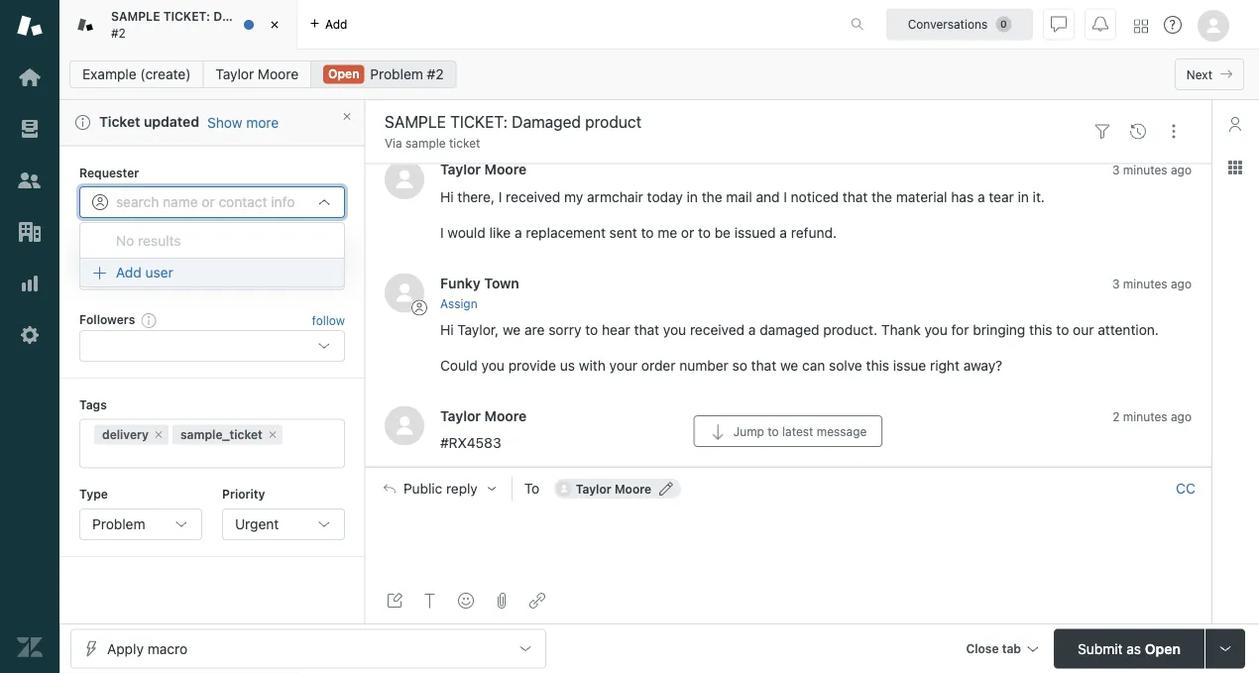 Task type: locate. For each thing, give the bounding box(es) containing it.
jump to latest message button
[[694, 416, 883, 447]]

3 ago from the top
[[1172, 409, 1192, 423]]

open inside secondary element
[[328, 67, 360, 81]]

problem for problem #2
[[370, 66, 423, 82]]

and
[[756, 188, 780, 204]]

1 minutes from the top
[[1124, 163, 1168, 177]]

minutes right '2'
[[1124, 409, 1168, 423]]

organizations image
[[17, 219, 43, 245]]

1 horizontal spatial we
[[781, 357, 799, 373]]

problem
[[370, 66, 423, 82], [92, 516, 145, 532]]

for
[[952, 321, 970, 337]]

0 vertical spatial 3 minutes ago
[[1113, 163, 1192, 177]]

taylor moore link for #rx4583
[[440, 407, 527, 424]]

0 vertical spatial minutes
[[1124, 163, 1168, 177]]

taylor moore inside secondary element
[[216, 66, 299, 82]]

mail
[[727, 188, 753, 204]]

3 minutes from the top
[[1124, 409, 1168, 423]]

#rx4583
[[440, 435, 502, 451]]

problem inside secondary element
[[370, 66, 423, 82]]

can
[[803, 357, 826, 373]]

i left would
[[440, 224, 444, 240]]

next
[[1187, 67, 1213, 81]]

1 hi from the top
[[440, 188, 454, 204]]

problem down tabs tab list
[[370, 66, 423, 82]]

reporting image
[[17, 271, 43, 297]]

that right the noticed
[[843, 188, 868, 204]]

3 minutes ago for 3 minutes ago text box
[[1113, 276, 1192, 290]]

moore down the close image
[[258, 66, 299, 82]]

insert emojis image
[[458, 593, 474, 609]]

hi for hi there, i received my armchair today in the mail and i noticed that the material has a tear in it.
[[440, 188, 454, 204]]

0 horizontal spatial that
[[634, 321, 660, 337]]

show more button
[[207, 113, 279, 131]]

avatar image down via
[[385, 159, 425, 199]]

1 horizontal spatial the
[[872, 188, 893, 204]]

notifications image
[[1093, 16, 1109, 32]]

moore up "#rx4583"
[[485, 407, 527, 424]]

avatar image for hi there, i received my armchair today in the mail and i noticed that the material has a tear in it.
[[385, 159, 425, 199]]

with
[[579, 357, 606, 373]]

0 horizontal spatial received
[[506, 188, 561, 204]]

1 horizontal spatial you
[[664, 321, 687, 337]]

2 ago from the top
[[1172, 276, 1192, 290]]

taylor moore link
[[203, 61, 312, 88], [440, 161, 527, 177], [440, 407, 527, 424]]

0 vertical spatial we
[[503, 321, 521, 337]]

problem button
[[79, 508, 202, 540]]

a
[[978, 188, 986, 204], [515, 224, 522, 240], [780, 224, 788, 240], [749, 321, 756, 337]]

are
[[525, 321, 545, 337]]

1 horizontal spatial received
[[690, 321, 745, 337]]

1 horizontal spatial in
[[1018, 188, 1030, 204]]

type
[[79, 487, 108, 501]]

3 minutes ago text field
[[1113, 163, 1192, 177]]

received left my
[[506, 188, 561, 204]]

1 horizontal spatial open
[[1146, 641, 1182, 657]]

this left issue
[[867, 357, 890, 373]]

you up order
[[664, 321, 687, 337]]

example
[[82, 66, 137, 82]]

number
[[680, 357, 729, 373]]

urgent
[[235, 516, 279, 532]]

1 vertical spatial hi
[[440, 321, 454, 337]]

minutes
[[1124, 163, 1168, 177], [1124, 276, 1168, 290], [1124, 409, 1168, 423]]

0 vertical spatial received
[[506, 188, 561, 204]]

i would like a replacement sent to me or to be issued a refund.
[[440, 224, 837, 240]]

that right 'so'
[[752, 357, 777, 373]]

taylor moore link up "#rx4583"
[[440, 407, 527, 424]]

#2 down sample
[[111, 26, 126, 40]]

we left are
[[503, 321, 521, 337]]

avatar image
[[385, 159, 425, 199], [385, 273, 425, 312], [385, 406, 425, 446]]

taylor moore up more at left
[[216, 66, 299, 82]]

in left it.
[[1018, 188, 1030, 204]]

a right the like
[[515, 224, 522, 240]]

cc
[[1177, 481, 1196, 497]]

1 vertical spatial #2
[[427, 66, 444, 82]]

1 horizontal spatial #2
[[427, 66, 444, 82]]

2 avatar image from the top
[[385, 273, 425, 312]]

macro
[[148, 641, 188, 657]]

taylor up show more button
[[216, 66, 254, 82]]

1 3 minutes ago from the top
[[1113, 163, 1192, 177]]

0 horizontal spatial we
[[503, 321, 521, 337]]

assign button
[[440, 295, 478, 313]]

next button
[[1175, 59, 1245, 90]]

issued
[[735, 224, 776, 240]]

the left material
[[872, 188, 893, 204]]

take it button
[[311, 234, 345, 254]]

close tab
[[967, 642, 1022, 656]]

taylor moore link up there,
[[440, 161, 527, 177]]

add button
[[298, 0, 360, 49]]

taylor moore up there,
[[440, 161, 527, 177]]

we left "can"
[[781, 357, 799, 373]]

3 minutes ago for 3 minutes ago text field
[[1113, 163, 1192, 177]]

alert containing ticket updated
[[60, 100, 365, 146]]

1 horizontal spatial this
[[1030, 321, 1053, 337]]

i
[[499, 188, 502, 204], [784, 188, 788, 204], [440, 224, 444, 240]]

admin image
[[17, 322, 43, 348]]

alert
[[60, 100, 365, 146]]

1 vertical spatial received
[[690, 321, 745, 337]]

tags
[[79, 397, 107, 411]]

minutes for #rx4583
[[1124, 409, 1168, 423]]

add attachment image
[[494, 593, 510, 609]]

1 vertical spatial taylor moore link
[[440, 161, 527, 177]]

would
[[448, 224, 486, 240]]

1 vertical spatial open
[[1146, 641, 1182, 657]]

ago for #rx4583
[[1172, 409, 1192, 423]]

i right and
[[784, 188, 788, 204]]

hi taylor, we are sorry to hear that you received a damaged product. thank you for bringing this to our attention.
[[440, 321, 1160, 337]]

0 vertical spatial hi
[[440, 188, 454, 204]]

0 horizontal spatial this
[[867, 357, 890, 373]]

0 vertical spatial that
[[843, 188, 868, 204]]

3 avatar image from the top
[[385, 406, 425, 446]]

1 vertical spatial minutes
[[1124, 276, 1168, 290]]

hear
[[602, 321, 631, 337]]

2 vertical spatial ago
[[1172, 409, 1192, 423]]

conversationlabel log
[[365, 143, 1212, 468]]

#2
[[111, 26, 126, 40], [427, 66, 444, 82]]

problem down "type"
[[92, 516, 145, 532]]

#2 down tabs tab list
[[427, 66, 444, 82]]

apply
[[107, 641, 144, 657]]

1 vertical spatial 3
[[1113, 276, 1120, 290]]

2 vertical spatial taylor moore link
[[440, 407, 527, 424]]

2 minutes from the top
[[1124, 276, 1168, 290]]

events image
[[1131, 124, 1147, 140]]

1 vertical spatial we
[[781, 357, 799, 373]]

in right today
[[687, 188, 698, 204]]

3 minutes ago down the "events" icon
[[1113, 163, 1192, 177]]

apps image
[[1228, 160, 1244, 176]]

add link (cmd k) image
[[530, 593, 546, 609]]

0 vertical spatial #2
[[111, 26, 126, 40]]

hi
[[440, 188, 454, 204], [440, 321, 454, 337]]

0 vertical spatial ago
[[1172, 163, 1192, 177]]

urgent button
[[222, 508, 345, 540]]

2 minutes ago text field
[[1113, 409, 1192, 423]]

to left me
[[641, 224, 654, 240]]

format text image
[[423, 593, 438, 609]]

assignee*
[[79, 237, 138, 251]]

no results
[[116, 232, 181, 248]]

to right or
[[698, 224, 711, 240]]

1 3 from the top
[[1113, 163, 1120, 177]]

replacement
[[526, 224, 606, 240]]

tabs tab list
[[60, 0, 830, 50]]

solve
[[829, 357, 863, 373]]

0 horizontal spatial #2
[[111, 26, 126, 40]]

moore
[[258, 66, 299, 82], [485, 161, 527, 177], [485, 407, 527, 424], [615, 482, 652, 496]]

taylor,
[[458, 321, 499, 337]]

0 vertical spatial this
[[1030, 321, 1053, 337]]

problem inside popup button
[[92, 516, 145, 532]]

ago for hi taylor, we are sorry to hear that you received a damaged product. thank you for bringing this to our attention.
[[1172, 276, 1192, 290]]

0 vertical spatial 3
[[1113, 163, 1120, 177]]

taylor inside secondary element
[[216, 66, 254, 82]]

(create)
[[140, 66, 191, 82]]

problem #2
[[370, 66, 444, 82]]

open
[[328, 67, 360, 81], [1146, 641, 1182, 657]]

2 3 from the top
[[1113, 276, 1120, 290]]

requester
[[79, 165, 139, 179]]

#2 inside secondary element
[[427, 66, 444, 82]]

1 vertical spatial this
[[867, 357, 890, 373]]

funky
[[440, 274, 481, 291]]

tear
[[989, 188, 1015, 204]]

to left hear
[[586, 321, 598, 337]]

taylor moore link up more at left
[[203, 61, 312, 88]]

0 vertical spatial avatar image
[[385, 159, 425, 199]]

hi down assign 'button'
[[440, 321, 454, 337]]

today
[[647, 188, 683, 204]]

add user
[[116, 264, 173, 280]]

tab
[[60, 0, 318, 50]]

main element
[[0, 0, 60, 674]]

zendesk support image
[[17, 13, 43, 39]]

received up could you provide us with your order number so that we can solve this issue right away? at the bottom of the page
[[690, 321, 745, 337]]

2 3 minutes ago from the top
[[1113, 276, 1192, 290]]

0 horizontal spatial in
[[687, 188, 698, 204]]

taylor moore up "#rx4583"
[[440, 407, 527, 424]]

open up close ticket collision notification image
[[328, 67, 360, 81]]

could you provide us with your order number so that we can solve this issue right away?
[[440, 357, 1003, 373]]

0 vertical spatial problem
[[370, 66, 423, 82]]

us
[[560, 357, 575, 373]]

taylor
[[216, 66, 254, 82], [440, 161, 481, 177], [440, 407, 481, 424], [576, 482, 612, 496]]

attention.
[[1098, 321, 1160, 337]]

0 horizontal spatial problem
[[92, 516, 145, 532]]

avatar image up public at the left of page
[[385, 406, 425, 446]]

1 horizontal spatial problem
[[370, 66, 423, 82]]

info on adding followers image
[[141, 312, 157, 328]]

3 minutes ago up 'attention.'
[[1113, 276, 1192, 290]]

1 vertical spatial avatar image
[[385, 273, 425, 312]]

0 vertical spatial open
[[328, 67, 360, 81]]

2 hi from the top
[[440, 321, 454, 337]]

minutes down the "events" icon
[[1124, 163, 1168, 177]]

take
[[311, 237, 335, 251]]

1 vertical spatial problem
[[92, 516, 145, 532]]

2 vertical spatial avatar image
[[385, 406, 425, 446]]

sample
[[111, 10, 160, 23]]

so
[[733, 357, 748, 373]]

1 vertical spatial ago
[[1172, 276, 1192, 290]]

reply
[[446, 481, 478, 497]]

this right bringing
[[1030, 321, 1053, 337]]

product
[[272, 10, 318, 23]]

problem for problem
[[92, 516, 145, 532]]

minutes up 'attention.'
[[1124, 276, 1168, 290]]

you left for
[[925, 321, 948, 337]]

ago
[[1172, 163, 1192, 177], [1172, 276, 1192, 290], [1172, 409, 1192, 423]]

2 vertical spatial that
[[752, 357, 777, 373]]

assign
[[440, 297, 478, 311]]

you right "could" on the bottom left of page
[[482, 357, 505, 373]]

jump to latest message
[[734, 425, 867, 439]]

that right hear
[[634, 321, 660, 337]]

0 horizontal spatial open
[[328, 67, 360, 81]]

1 avatar image from the top
[[385, 159, 425, 199]]

followers
[[79, 313, 135, 326]]

taylor moore
[[216, 66, 299, 82], [440, 161, 527, 177], [440, 407, 527, 424], [576, 482, 652, 496]]

we
[[503, 321, 521, 337], [781, 357, 799, 373]]

results
[[138, 232, 181, 248]]

a right the has
[[978, 188, 986, 204]]

zendesk image
[[17, 635, 43, 661]]

2 horizontal spatial that
[[843, 188, 868, 204]]

get help image
[[1165, 16, 1183, 34]]

message
[[817, 425, 867, 439]]

add
[[116, 264, 142, 280]]

avatar image for #rx4583
[[385, 406, 425, 446]]

0 vertical spatial taylor moore link
[[203, 61, 312, 88]]

our
[[1074, 321, 1095, 337]]

2 vertical spatial minutes
[[1124, 409, 1168, 423]]

the
[[702, 188, 723, 204], [872, 188, 893, 204]]

to
[[641, 224, 654, 240], [698, 224, 711, 240], [586, 321, 598, 337], [1057, 321, 1070, 337], [768, 425, 779, 439]]

0 horizontal spatial the
[[702, 188, 723, 204]]

1 vertical spatial 3 minutes ago
[[1113, 276, 1192, 290]]

i right there,
[[499, 188, 502, 204]]

hi left there,
[[440, 188, 454, 204]]

remove image
[[267, 428, 279, 440]]

to right jump
[[768, 425, 779, 439]]

taylor down ticket
[[440, 161, 481, 177]]

the left mail
[[702, 188, 723, 204]]

avatar image left 'assign'
[[385, 273, 425, 312]]

open right as in the right bottom of the page
[[1146, 641, 1182, 657]]



Task type: describe. For each thing, give the bounding box(es) containing it.
2 horizontal spatial you
[[925, 321, 948, 337]]

customer context image
[[1228, 116, 1244, 132]]

2 the from the left
[[872, 188, 893, 204]]

add
[[325, 17, 348, 31]]

public reply button
[[366, 468, 512, 510]]

thank
[[882, 321, 921, 337]]

2 minutes ago
[[1113, 409, 1192, 423]]

3 minutes ago text field
[[1113, 276, 1192, 290]]

submit
[[1078, 641, 1124, 657]]

1 vertical spatial that
[[634, 321, 660, 337]]

sorry
[[549, 321, 582, 337]]

views image
[[17, 116, 43, 142]]

hi there, i received my armchair today in the mail and i noticed that the material has a tear in it.
[[440, 188, 1046, 204]]

filter image
[[1095, 124, 1111, 140]]

close image
[[265, 15, 285, 35]]

0 horizontal spatial you
[[482, 357, 505, 373]]

order
[[642, 357, 676, 373]]

tab
[[1003, 642, 1022, 656]]

draft mode image
[[387, 593, 403, 609]]

1 the from the left
[[702, 188, 723, 204]]

add user option
[[79, 257, 345, 287]]

bringing
[[974, 321, 1026, 337]]

remove image
[[153, 428, 165, 440]]

user
[[145, 264, 173, 280]]

3 for 3 minutes ago text box
[[1113, 276, 1120, 290]]

sample_ticket
[[181, 427, 263, 441]]

ticket
[[99, 114, 140, 130]]

your
[[610, 357, 638, 373]]

sample ticket: damaged product #2
[[111, 10, 318, 40]]

my
[[565, 188, 584, 204]]

close tab button
[[958, 629, 1047, 672]]

1 horizontal spatial that
[[752, 357, 777, 373]]

refund.
[[791, 224, 837, 240]]

taylor.moore@example.com image
[[556, 481, 572, 497]]

example (create)
[[82, 66, 191, 82]]

1 horizontal spatial i
[[499, 188, 502, 204]]

moore up there,
[[485, 161, 527, 177]]

funky town assign
[[440, 274, 520, 311]]

moore inside secondary element
[[258, 66, 299, 82]]

3 for 3 minutes ago text field
[[1113, 163, 1120, 177]]

followers element
[[79, 330, 345, 362]]

1 ago from the top
[[1172, 163, 1192, 177]]

show
[[207, 114, 243, 130]]

town
[[485, 274, 520, 291]]

public reply
[[404, 481, 478, 497]]

funky town link
[[440, 274, 520, 291]]

me
[[658, 224, 678, 240]]

armchair
[[587, 188, 644, 204]]

hi for hi taylor, we are sorry to hear that you received a damaged product. thank you for bringing this to our attention.
[[440, 321, 454, 337]]

follow button
[[312, 311, 345, 329]]

#2 inside sample ticket: damaged product #2
[[111, 26, 126, 40]]

it
[[338, 237, 345, 251]]

conversations button
[[887, 8, 1034, 40]]

right
[[931, 357, 960, 373]]

example (create) button
[[69, 61, 204, 88]]

updated
[[144, 114, 199, 130]]

submit as open
[[1078, 641, 1182, 657]]

close ticket collision notification image
[[341, 111, 353, 123]]

there,
[[458, 188, 495, 204]]

close
[[967, 642, 1000, 656]]

taylor moore link inside secondary element
[[203, 61, 312, 88]]

button displays agent's chat status as invisible. image
[[1052, 16, 1067, 32]]

displays possible ticket submission types image
[[1218, 641, 1234, 657]]

no
[[116, 232, 134, 248]]

2 in from the left
[[1018, 188, 1030, 204]]

like
[[490, 224, 511, 240]]

follow
[[312, 313, 345, 327]]

customers image
[[17, 168, 43, 193]]

requester list box
[[79, 222, 345, 287]]

a left damaged
[[749, 321, 756, 337]]

sample
[[406, 136, 446, 150]]

conversations
[[908, 17, 988, 31]]

tab containing sample ticket: damaged product
[[60, 0, 318, 50]]

ticket:
[[163, 10, 210, 23]]

ticket
[[449, 136, 481, 150]]

to inside 'jump to latest message' button
[[768, 425, 779, 439]]

via
[[385, 136, 402, 150]]

more
[[246, 114, 279, 130]]

has
[[952, 188, 974, 204]]

Subject field
[[381, 110, 1081, 134]]

provide
[[509, 357, 557, 373]]

noticed
[[791, 188, 839, 204]]

sent
[[610, 224, 638, 240]]

2 horizontal spatial i
[[784, 188, 788, 204]]

jump
[[734, 425, 765, 439]]

cc button
[[1177, 480, 1196, 498]]

could
[[440, 357, 478, 373]]

ticket updated show more
[[99, 114, 279, 130]]

taylor moore right taylor.moore@example.com icon
[[576, 482, 652, 496]]

zendesk products image
[[1135, 19, 1149, 33]]

be
[[715, 224, 731, 240]]

requester element
[[79, 186, 345, 218]]

to left our
[[1057, 321, 1070, 337]]

secondary element
[[60, 55, 1260, 94]]

as
[[1127, 641, 1142, 657]]

issue
[[894, 357, 927, 373]]

1 in from the left
[[687, 188, 698, 204]]

taylor right taylor.moore@example.com icon
[[576, 482, 612, 496]]

get started image
[[17, 64, 43, 90]]

taylor moore link for hi there, i received my armchair today in the mail and i noticed that the material has a tear in it.
[[440, 161, 527, 177]]

public
[[404, 481, 443, 497]]

to
[[525, 481, 540, 497]]

a right issued
[[780, 224, 788, 240]]

taylor up "#rx4583"
[[440, 407, 481, 424]]

latest
[[783, 425, 814, 439]]

minutes for hi taylor, we are sorry to hear that you received a damaged product. thank you for bringing this to our attention.
[[1124, 276, 1168, 290]]

ticket actions image
[[1167, 124, 1183, 140]]

apply macro
[[107, 641, 188, 657]]

delivery
[[102, 427, 149, 441]]

or
[[681, 224, 695, 240]]

0 horizontal spatial i
[[440, 224, 444, 240]]

Requester field
[[116, 193, 309, 211]]

edit user image
[[660, 482, 674, 496]]

it.
[[1033, 188, 1046, 204]]

priority
[[222, 487, 265, 501]]

damaged
[[213, 10, 269, 23]]

moore left edit user image
[[615, 482, 652, 496]]

hide composer image
[[781, 459, 797, 475]]



Task type: vqa. For each thing, say whether or not it's contained in the screenshot.
top community
no



